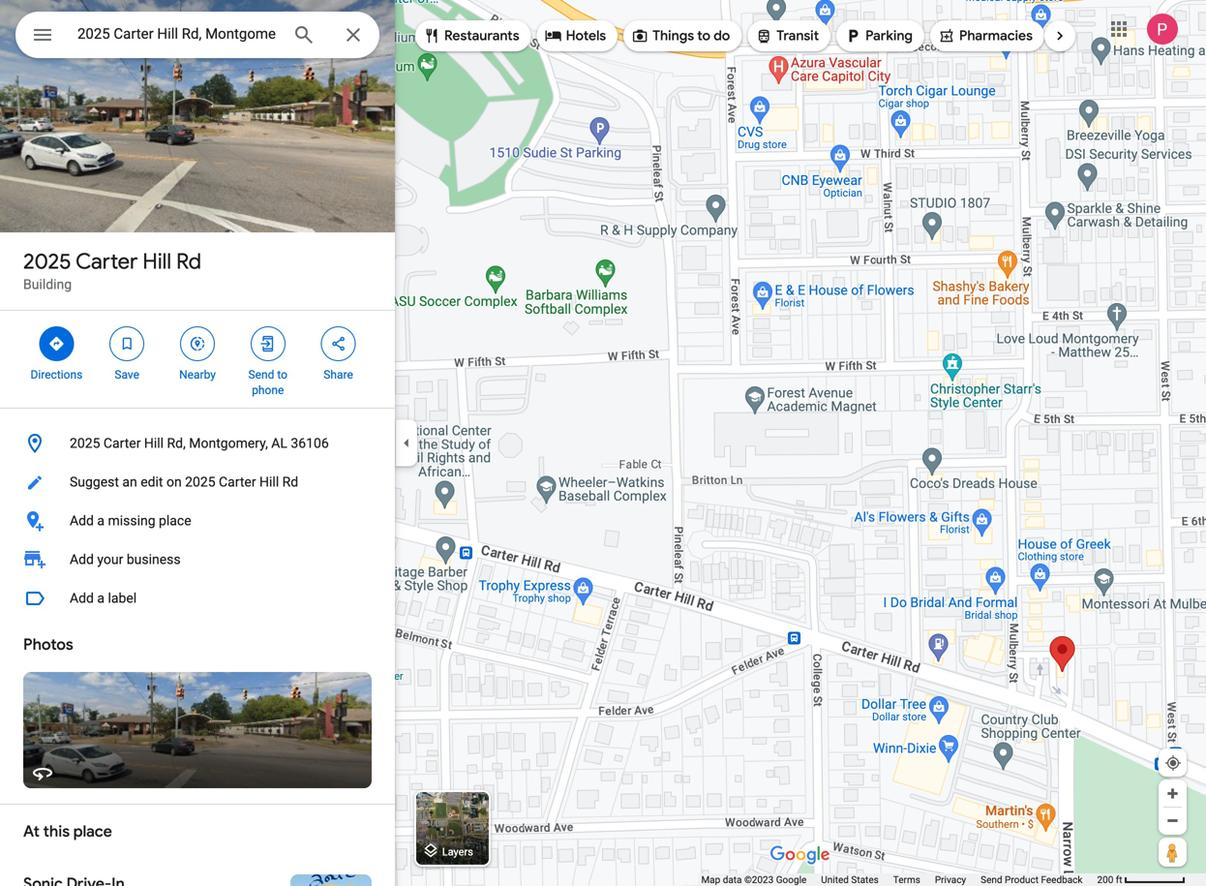 Task type: describe. For each thing, give the bounding box(es) containing it.
carter for rd
[[76, 248, 138, 275]]

add for add a label
[[70, 590, 94, 606]]

on
[[167, 474, 182, 490]]

directions
[[30, 368, 83, 382]]

actions for 2025 carter hill rd region
[[0, 311, 395, 408]]

available search options for this area region
[[401, 13, 1126, 59]]

send for send product feedback
[[981, 874, 1003, 886]]

carter for rd,
[[104, 435, 141, 451]]


[[259, 333, 277, 354]]

 restaurants
[[423, 25, 520, 46]]

zoom in image
[[1166, 786, 1181, 801]]

phone
[[252, 383, 284, 397]]

1 vertical spatial place
[[73, 822, 112, 842]]

 parking
[[845, 25, 913, 46]]

add a missing place button
[[0, 502, 395, 540]]

 button
[[1051, 13, 1126, 59]]

 hotels
[[545, 25, 606, 46]]

36106
[[291, 435, 329, 451]]

show your location image
[[1165, 754, 1182, 772]]

restaurants
[[445, 27, 520, 45]]

a for missing
[[97, 513, 105, 529]]

transit
[[777, 27, 819, 45]]


[[330, 333, 347, 354]]

hotels
[[566, 27, 606, 45]]

suggest
[[70, 474, 119, 490]]

2025 Carter Hill Rd, Montgomery, AL 36106 field
[[15, 12, 380, 58]]

add a missing place
[[70, 513, 191, 529]]

2 vertical spatial hill
[[260, 474, 279, 490]]

2025 for rd,
[[70, 435, 100, 451]]

montgomery,
[[189, 435, 268, 451]]

hill for rd,
[[144, 435, 164, 451]]

show street view coverage image
[[1159, 838, 1187, 867]]

this
[[43, 822, 70, 842]]

united states button
[[822, 874, 879, 886]]

google maps element
[[0, 0, 1207, 886]]

add your business
[[70, 552, 181, 567]]

feedback
[[1041, 874, 1083, 886]]

add for add your business
[[70, 552, 94, 567]]

suggest an edit on 2025 carter hill rd
[[70, 474, 298, 490]]

business
[[127, 552, 181, 567]]

product
[[1005, 874, 1039, 886]]

send to phone
[[248, 368, 288, 397]]

google
[[776, 874, 807, 886]]

none field inside 2025 carter hill rd, montgomery, al 36106 'field'
[[77, 22, 277, 46]]

 transit
[[756, 25, 819, 46]]

privacy button
[[935, 874, 967, 886]]

send product feedback
[[981, 874, 1083, 886]]

terms
[[894, 874, 921, 886]]

suggest an edit on 2025 carter hill rd button
[[0, 463, 395, 502]]

send product feedback button
[[981, 874, 1083, 886]]


[[938, 25, 956, 46]]

add your business link
[[0, 540, 395, 579]]


[[189, 333, 206, 354]]

at
[[23, 822, 40, 842]]

add a label
[[70, 590, 137, 606]]


[[48, 333, 65, 354]]

add a label button
[[0, 579, 395, 618]]

place inside button
[[159, 513, 191, 529]]

send for send to phone
[[248, 368, 274, 382]]

to inside send to phone
[[277, 368, 288, 382]]

hill for rd
[[143, 248, 171, 275]]

privacy
[[935, 874, 967, 886]]

rd inside 2025 carter hill rd building
[[176, 248, 201, 275]]

states
[[852, 874, 879, 886]]

2025 for rd
[[23, 248, 71, 275]]

pharmacies
[[960, 27, 1033, 45]]

rd,
[[167, 435, 186, 451]]

united
[[822, 874, 849, 886]]

missing
[[108, 513, 155, 529]]

map data ©2023 google
[[702, 874, 807, 886]]

things
[[653, 27, 694, 45]]



Task type: locate. For each thing, give the bounding box(es) containing it.
zoom out image
[[1166, 813, 1181, 828]]

None field
[[77, 22, 277, 46]]

©2023
[[745, 874, 774, 886]]

2025 carter hill rd building
[[23, 248, 201, 292]]

2025 carter hill rd, montgomery, al 36106 button
[[0, 424, 395, 463]]

 pharmacies
[[938, 25, 1033, 46]]

2 a from the top
[[97, 590, 105, 606]]

 things to do
[[632, 25, 730, 46]]

0 vertical spatial place
[[159, 513, 191, 529]]

2 vertical spatial 2025
[[185, 474, 216, 490]]

carter up 'an'
[[104, 435, 141, 451]]

1 horizontal spatial to
[[698, 27, 711, 45]]

al
[[271, 435, 288, 451]]

1 vertical spatial a
[[97, 590, 105, 606]]

1 vertical spatial 2025
[[70, 435, 100, 451]]

2 vertical spatial add
[[70, 590, 94, 606]]

building
[[23, 276, 72, 292]]


[[756, 25, 773, 46]]


[[545, 25, 562, 46]]

1 vertical spatial carter
[[104, 435, 141, 451]]

save
[[115, 368, 139, 382]]

rd up 
[[176, 248, 201, 275]]

2025 up suggest
[[70, 435, 100, 451]]

rd
[[176, 248, 201, 275], [282, 474, 298, 490]]

your
[[97, 552, 123, 567]]


[[423, 25, 441, 46]]

label
[[108, 590, 137, 606]]

collapse side panel image
[[396, 432, 417, 454]]

add inside button
[[70, 590, 94, 606]]

1 a from the top
[[97, 513, 105, 529]]


[[1058, 25, 1076, 46]]

2 add from the top
[[70, 552, 94, 567]]

 search field
[[15, 12, 380, 62]]

to left the do
[[698, 27, 711, 45]]

carter down montgomery,
[[219, 474, 256, 490]]

0 horizontal spatial rd
[[176, 248, 201, 275]]

place
[[159, 513, 191, 529], [73, 822, 112, 842]]

0 vertical spatial add
[[70, 513, 94, 529]]

hill
[[143, 248, 171, 275], [144, 435, 164, 451], [260, 474, 279, 490]]

1 horizontal spatial rd
[[282, 474, 298, 490]]

3 add from the top
[[70, 590, 94, 606]]

ft
[[1116, 874, 1123, 886]]

a
[[97, 513, 105, 529], [97, 590, 105, 606]]

0 vertical spatial carter
[[76, 248, 138, 275]]

1 vertical spatial to
[[277, 368, 288, 382]]

united states
[[822, 874, 879, 886]]

carter
[[76, 248, 138, 275], [104, 435, 141, 451], [219, 474, 256, 490]]

2 vertical spatial carter
[[219, 474, 256, 490]]

0 horizontal spatial place
[[73, 822, 112, 842]]

hill inside 2025 carter hill rd building
[[143, 248, 171, 275]]

2025 carter hill rd main content
[[0, 0, 395, 886]]

2025 carter hill rd, montgomery, al 36106
[[70, 435, 329, 451]]

0 horizontal spatial send
[[248, 368, 274, 382]]

0 vertical spatial rd
[[176, 248, 201, 275]]

parking
[[866, 27, 913, 45]]

send up phone
[[248, 368, 274, 382]]

send inside send to phone
[[248, 368, 274, 382]]

add
[[70, 513, 94, 529], [70, 552, 94, 567], [70, 590, 94, 606]]

add left label
[[70, 590, 94, 606]]

place right this
[[73, 822, 112, 842]]

200
[[1098, 874, 1114, 886]]

send left product
[[981, 874, 1003, 886]]

add down suggest
[[70, 513, 94, 529]]

1 vertical spatial rd
[[282, 474, 298, 490]]

carter up  on the top
[[76, 248, 138, 275]]

200 ft button
[[1098, 874, 1186, 886]]

0 vertical spatial a
[[97, 513, 105, 529]]

map
[[702, 874, 721, 886]]

200 ft
[[1098, 874, 1123, 886]]

footer containing map data ©2023 google
[[702, 874, 1098, 886]]

rd down al
[[282, 474, 298, 490]]

next page image
[[1052, 27, 1069, 45]]

0 vertical spatial hill
[[143, 248, 171, 275]]

2025 inside 2025 carter hill rd building
[[23, 248, 71, 275]]

2025
[[23, 248, 71, 275], [70, 435, 100, 451], [185, 474, 216, 490]]

a for label
[[97, 590, 105, 606]]

1 vertical spatial add
[[70, 552, 94, 567]]

edit
[[141, 474, 163, 490]]

0 vertical spatial to
[[698, 27, 711, 45]]

rd inside button
[[282, 474, 298, 490]]

0 vertical spatial send
[[248, 368, 274, 382]]

add inside button
[[70, 513, 94, 529]]

a inside add a missing place button
[[97, 513, 105, 529]]

data
[[723, 874, 742, 886]]

2025 right on
[[185, 474, 216, 490]]

add left your on the bottom of the page
[[70, 552, 94, 567]]

1 horizontal spatial send
[[981, 874, 1003, 886]]

photos
[[23, 635, 73, 655]]


[[31, 21, 54, 49]]

footer
[[702, 874, 1098, 886]]

send inside button
[[981, 874, 1003, 886]]

a left missing
[[97, 513, 105, 529]]

0 horizontal spatial to
[[277, 368, 288, 382]]

add for add a missing place
[[70, 513, 94, 529]]

carter inside 2025 carter hill rd building
[[76, 248, 138, 275]]

an
[[122, 474, 137, 490]]

1 add from the top
[[70, 513, 94, 529]]

a left label
[[97, 590, 105, 606]]

to up phone
[[277, 368, 288, 382]]

at this place
[[23, 822, 112, 842]]

share
[[324, 368, 353, 382]]


[[845, 25, 862, 46]]

1 horizontal spatial place
[[159, 513, 191, 529]]

nearby
[[179, 368, 216, 382]]


[[118, 333, 136, 354]]

send
[[248, 368, 274, 382], [981, 874, 1003, 886]]

0 vertical spatial 2025
[[23, 248, 71, 275]]

1 vertical spatial send
[[981, 874, 1003, 886]]

to
[[698, 27, 711, 45], [277, 368, 288, 382]]

terms button
[[894, 874, 921, 886]]

to inside  things to do
[[698, 27, 711, 45]]


[[632, 25, 649, 46]]

google account: payton hansen  
(payton.hansen@adept.ai) image
[[1148, 14, 1179, 45]]

1 vertical spatial hill
[[144, 435, 164, 451]]

footer inside google maps element
[[702, 874, 1098, 886]]

place down on
[[159, 513, 191, 529]]

 button
[[15, 12, 70, 62]]

2025 up building
[[23, 248, 71, 275]]

a inside add a label button
[[97, 590, 105, 606]]

layers
[[442, 846, 473, 858]]

do
[[714, 27, 730, 45]]



Task type: vqa. For each thing, say whether or not it's contained in the screenshot.
5 Pm on the bottom left of the page
no



